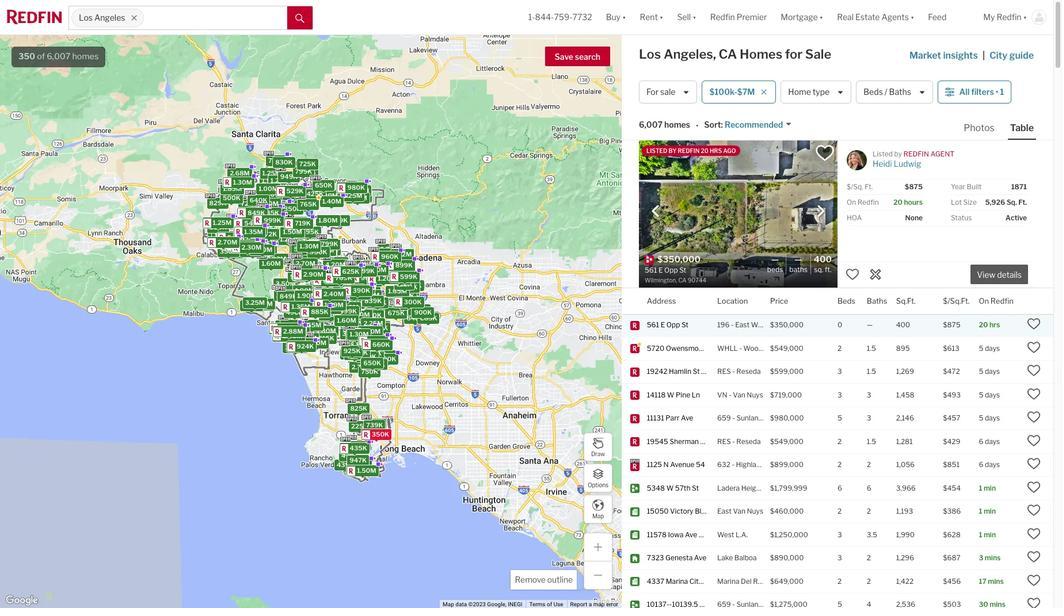 Task type: vqa. For each thing, say whether or not it's contained in the screenshot.


Task type: describe. For each thing, give the bounding box(es) containing it.
3 right $719,000
[[838, 391, 842, 400]]

1 horizontal spatial 1.59m
[[341, 304, 360, 312]]

$719,000
[[770, 391, 802, 400]]

1.80m up 895k
[[318, 216, 338, 224]]

min for $454
[[984, 484, 996, 493]]

0 vertical spatial homes
[[72, 51, 99, 62]]

0 vertical spatial 750k
[[328, 269, 345, 277]]

favorite this home image for $613
[[1027, 341, 1041, 355]]

650k down 1.85m
[[346, 345, 363, 353]]

terms
[[529, 602, 546, 608]]

map for map
[[593, 513, 604, 520]]

favorite button image
[[815, 143, 835, 163]]

0 vertical spatial 2.15m
[[219, 239, 237, 247]]

2 vertical spatial 725k
[[346, 350, 363, 358]]

favorite this home image for $456
[[1027, 574, 1041, 588]]

1 vertical spatial 2.60m
[[283, 332, 303, 340]]

2 vertical spatial 750k
[[361, 368, 378, 376]]

0 vertical spatial 949k
[[280, 173, 298, 181]]

1.70m down 780k on the left top
[[327, 282, 346, 290]]

1 vertical spatial 879k
[[349, 455, 366, 463]]

0 vertical spatial 5.00m
[[336, 293, 356, 301]]

0 horizontal spatial 499k
[[292, 190, 309, 198]]

1.10m up 390k
[[354, 277, 372, 285]]

8 favorite this home image from the top
[[1027, 597, 1041, 609]]

1.35m up 139k
[[378, 250, 397, 258]]

539k
[[367, 268, 384, 276]]

active
[[1006, 214, 1027, 222]]

0 vertical spatial 350k
[[284, 205, 301, 213]]

1 horizontal spatial 2.35m
[[333, 303, 353, 311]]

550k up 659k
[[359, 350, 376, 358]]

blvd
[[695, 508, 709, 516]]

505k
[[344, 290, 361, 298]]

1.70m down 2.09m at the left of the page
[[290, 264, 309, 273]]

1 horizontal spatial baths
[[867, 296, 888, 306]]

hoa
[[847, 214, 862, 222]]

year
[[951, 183, 966, 191]]

1 horizontal spatial 840k
[[399, 294, 417, 302]]

$/sq.ft. button
[[943, 289, 970, 314]]

market
[[910, 50, 942, 61]]

map for map data ©2023 google, inegi
[[443, 602, 454, 608]]

6 days for $851
[[979, 461, 1000, 470]]

2.88m
[[283, 328, 303, 336]]

$493
[[943, 391, 961, 400]]

0 vertical spatial 2.70m
[[218, 239, 237, 247]]

1.44m
[[279, 325, 298, 333]]

google image
[[3, 594, 41, 609]]

4.00m
[[306, 301, 327, 309]]

3 right $890,000
[[838, 554, 842, 563]]

0 horizontal spatial 2.80m
[[285, 322, 305, 330]]

1 vertical spatial 699k
[[354, 322, 371, 331]]

1.30m down 1.55m
[[307, 339, 327, 347]]

marina del rey $649,000
[[718, 578, 804, 586]]

460k
[[282, 227, 299, 235]]

0 horizontal spatial 529k
[[287, 187, 304, 195]]

los for los angeles
[[79, 13, 93, 23]]

sunland/tujunga
[[737, 414, 791, 423]]

all filters • 1 button
[[938, 81, 1012, 104]]

20 hours
[[894, 198, 923, 207]]

1.80m up 890k
[[263, 205, 282, 213]]

0 vertical spatial 595k
[[349, 193, 366, 201]]

830k
[[275, 158, 293, 166]]

market insights link
[[910, 37, 978, 63]]

1.25m down 830k
[[262, 169, 281, 177]]

0 horizontal spatial 2.00m
[[254, 246, 275, 254]]

0 vertical spatial 2.20m
[[242, 235, 262, 243]]

999k up 890k
[[261, 209, 279, 217]]

5348
[[647, 484, 665, 493]]

2 vertical spatial 3.25m
[[245, 299, 265, 307]]

1.70m down 785k
[[237, 242, 256, 250]]

home type button
[[781, 81, 852, 104]]

899k up 689k at the left of page
[[265, 224, 283, 232]]

1.10m up 790k
[[346, 341, 364, 349]]

#31
[[716, 438, 728, 446]]

0 vertical spatial 625k
[[342, 268, 359, 276]]

0 horizontal spatial 840k
[[330, 300, 348, 308]]

6 right $1,799,999
[[838, 484, 842, 493]]

1 vertical spatial 3.25m
[[315, 286, 335, 294]]

7323 genesta ave link
[[647, 554, 707, 564]]

1.25m up 498k
[[285, 300, 304, 308]]

1.80m down 6.50m
[[351, 311, 370, 319]]

— for — beds
[[772, 254, 779, 265]]

0 vertical spatial 699k
[[340, 308, 357, 316]]

res for #31
[[718, 438, 731, 446]]

1 horizontal spatial 1.83m
[[317, 292, 336, 300]]

899k down 824k
[[287, 202, 305, 210]]

0 horizontal spatial baths
[[790, 265, 808, 274]]

ave for parr
[[681, 414, 694, 423]]

2.40m up 2.45m
[[331, 294, 351, 302]]

1.25m down 6.00m
[[366, 273, 384, 282]]

$980,000
[[770, 414, 804, 423]]

3 mins
[[979, 554, 1001, 563]]

900k down 300k
[[414, 309, 432, 317]]

1.30m down 2.68m
[[233, 178, 252, 187]]

19242
[[647, 368, 668, 376]]

2 vertical spatial 1.83m
[[356, 356, 375, 364]]

1.70m down the 719k
[[299, 229, 318, 238]]

2 horizontal spatial 350k
[[372, 431, 389, 439]]

0 horizontal spatial 350k
[[220, 248, 237, 256]]

660k
[[373, 341, 390, 349]]

550k down '450k'
[[377, 352, 394, 360]]

1 vertical spatial 1.23m
[[314, 293, 333, 301]]

favorite this home image for $457
[[1027, 411, 1041, 425]]

#1137
[[713, 578, 732, 586]]

6 left 3,966
[[867, 484, 872, 493]]

favorite this home image for $687
[[1027, 551, 1041, 565]]

— for — baths
[[795, 254, 803, 265]]

1 min for $454
[[979, 484, 996, 493]]

20 for 20 hours
[[894, 198, 903, 207]]

190k
[[387, 267, 403, 275]]

0 vertical spatial 1.83m
[[223, 185, 242, 193]]

year built
[[951, 183, 982, 191]]

1 vertical spatial 4.20m
[[305, 336, 325, 344]]

w for 14118
[[667, 391, 675, 400]]

0 horizontal spatial 3.50m
[[276, 280, 296, 288]]

sq. for 5,926
[[1007, 198, 1017, 207]]

900k down 6.00m
[[361, 274, 379, 282]]

$687
[[943, 554, 961, 563]]

1.30m down 390k
[[352, 298, 371, 306]]

1 horizontal spatial 625k
[[371, 322, 388, 331]]

710k
[[354, 461, 370, 469]]

1 horizontal spatial 2.80m
[[355, 357, 375, 365]]

1 4.60m from the top
[[342, 299, 363, 307]]

days for $457
[[985, 414, 1000, 423]]

1 vertical spatial 875k
[[294, 294, 311, 302]]

1 min for $386
[[979, 508, 996, 516]]

$100k-$7m
[[710, 87, 755, 97]]

2 horizontal spatial 2.00m
[[339, 304, 359, 312]]

1.25m up 2.45m
[[318, 297, 337, 305]]

3 left 2,146
[[867, 414, 872, 423]]

days for $472
[[985, 368, 1000, 376]]

549k up 785k
[[244, 219, 262, 228]]

3.90m
[[278, 322, 298, 330]]

©2023
[[469, 602, 486, 608]]

1.80m right 700k
[[319, 192, 338, 200]]

4.25m up 1.58m on the top left of page
[[297, 272, 317, 280]]

818k
[[351, 341, 367, 349]]

1.10m down 960k
[[369, 266, 387, 274]]

2 vertical spatial 875k
[[344, 349, 361, 357]]

mortgage
[[781, 12, 818, 22]]

20 hrs
[[979, 321, 1000, 330]]

del
[[741, 578, 752, 586]]

1.30m down 1.62m
[[385, 260, 404, 268]]

dr
[[704, 578, 712, 586]]

0 vertical spatial ft.
[[865, 183, 873, 191]]

0 vertical spatial 3.25m
[[251, 246, 271, 254]]

1 vertical spatial 635k
[[347, 351, 364, 360]]

849k up 2.50m
[[256, 236, 273, 244]]

5,926
[[986, 198, 1006, 207]]

1 vertical spatial 750k
[[343, 320, 360, 328]]

real estate agents ▾
[[837, 12, 915, 22]]

1-844-759-7732 link
[[528, 12, 592, 22]]

1 horizontal spatial 2.15m
[[353, 319, 372, 327]]

0 vertical spatial 2.60m
[[292, 290, 312, 298]]

- for ln
[[729, 391, 732, 400]]

rey
[[753, 578, 766, 586]]

675k down 848k
[[388, 309, 405, 318]]

1.20m down 1.68m
[[326, 272, 345, 280]]

799k up the 1.07m
[[268, 157, 285, 165]]

redfin right the my
[[997, 12, 1022, 22]]

799k up 824k
[[295, 168, 312, 176]]

0 horizontal spatial 1.36m
[[330, 273, 349, 281]]

1 horizontal spatial 515k
[[348, 333, 365, 341]]

park
[[766, 461, 781, 470]]

favorite this home image for $454
[[1027, 481, 1041, 495]]

vn - van nuys
[[718, 391, 764, 400]]

1 vertical spatial 590k
[[348, 343, 365, 351]]

6 right $851
[[979, 461, 984, 470]]

196 - east wilmington
[[718, 321, 789, 330]]

5348 w 57th st
[[647, 484, 699, 493]]

1 vertical spatial 640k
[[365, 301, 382, 309]]

1.20m up 498k
[[290, 297, 309, 305]]

$460,000
[[770, 508, 804, 516]]

0 horizontal spatial on redfin
[[847, 198, 879, 207]]

1.35m down 1.68m
[[319, 276, 338, 284]]

0 horizontal spatial 2.35m
[[313, 301, 333, 309]]

900k up 648k
[[411, 306, 428, 314]]

favorite this home image for $472
[[1027, 364, 1041, 378]]

650k down 660k
[[364, 359, 381, 367]]

675k down 649k
[[293, 343, 310, 351]]

6 days for $429
[[979, 438, 1000, 446]]

location
[[718, 296, 748, 306]]

650k up 425k
[[315, 182, 333, 190]]

2 horizontal spatial 3.20m
[[351, 354, 371, 362]]

reseda for $549,000
[[737, 438, 761, 446]]

15050
[[647, 508, 669, 516]]

1.28m
[[351, 193, 370, 201]]

3 left the 1,458
[[867, 391, 872, 400]]

3 inside map region
[[298, 292, 303, 300]]

5 ▾ from the left
[[911, 12, 915, 22]]

1.70m down 1.55m
[[298, 335, 317, 343]]

849k up 498k
[[280, 292, 297, 300]]

1 vertical spatial 775k
[[395, 307, 411, 315]]

2.40m down 1.95m at the left
[[318, 280, 338, 288]]

1125 n avenue 54
[[647, 461, 705, 470]]

0 vertical spatial 599k
[[248, 226, 265, 234]]

1.25m up 969k
[[344, 192, 362, 200]]

1 for $628
[[979, 531, 983, 540]]

1 vertical spatial 529k
[[338, 281, 355, 289]]

sell ▾ button
[[671, 0, 704, 35]]

redfin for heidi
[[904, 150, 929, 158]]

999k down 1.05m
[[264, 216, 281, 225]]

0 horizontal spatial 1.15m
[[219, 225, 237, 233]]

1.5 for 1,281
[[867, 438, 876, 446]]

0 horizontal spatial 3.00m
[[243, 248, 263, 256]]

1 vertical spatial 595k
[[351, 349, 368, 357]]

549k up 648k
[[403, 300, 420, 308]]

0 horizontal spatial 2.10m
[[294, 288, 313, 296]]

2.93m
[[266, 255, 286, 263]]

3.30m
[[277, 331, 298, 339]]

4337 marina city dr #1137
[[647, 578, 732, 586]]

1.10m right 425k
[[351, 187, 369, 195]]

549k down 1.65m
[[386, 305, 403, 313]]

1.35m down 1.58m on the top left of page
[[291, 303, 310, 311]]

1 nuys from the top
[[747, 391, 764, 400]]

0 horizontal spatial 6,007
[[47, 51, 70, 62]]

19242 hamlin st #3 link
[[647, 368, 710, 377]]

0 vertical spatial 1.59m
[[214, 232, 234, 240]]

draw button
[[584, 433, 613, 462]]

$851
[[943, 461, 960, 470]]

5 for $472
[[979, 368, 984, 376]]

1.20m up 2.05m
[[359, 288, 378, 296]]

of for terms
[[547, 602, 552, 608]]

1 horizontal spatial 4.20m
[[325, 261, 345, 269]]

favorite this home image for $875
[[1027, 318, 1041, 331]]

5 right the $980,000
[[838, 414, 842, 423]]

2.40m up 935k
[[324, 290, 344, 298]]

beds for beds / baths
[[864, 87, 883, 97]]

favorite this home image for $628
[[1027, 527, 1041, 541]]

google,
[[487, 602, 507, 608]]

- for st
[[731, 321, 734, 330]]

1,422
[[897, 578, 914, 586]]

1 horizontal spatial 2.10m
[[344, 300, 363, 308]]

1 vertical spatial 1.00m
[[330, 310, 349, 318]]

1 horizontal spatial on redfin
[[979, 296, 1014, 306]]

500k
[[223, 194, 241, 202]]

999k up 597k
[[344, 317, 361, 326]]

baths inside beds / baths button
[[890, 87, 912, 97]]

650k up 818k
[[348, 332, 366, 340]]

favorite this home image for $493
[[1027, 387, 1041, 401]]

550k down 660k
[[368, 360, 385, 368]]

sort :
[[704, 120, 723, 130]]

$100k-
[[710, 87, 738, 97]]

- for 54
[[732, 461, 735, 470]]

1.25m down 829k at the top of the page
[[213, 219, 232, 227]]

1.5 for 895
[[867, 344, 876, 353]]

mins for 3 mins
[[985, 554, 1001, 563]]

by
[[895, 150, 902, 158]]

▾ for mortgage ▾
[[820, 12, 824, 22]]

1 vertical spatial 3.40m
[[330, 278, 350, 286]]

3.95m
[[295, 272, 315, 280]]

3 left 3.5
[[838, 531, 842, 540]]

1.35m up 689k at the left of page
[[244, 228, 263, 236]]

899k left the 719k
[[275, 224, 292, 232]]

1 for $454
[[979, 484, 983, 493]]

1.5 for 1,269
[[867, 368, 876, 376]]

balboa
[[735, 554, 757, 563]]

1 inside button
[[1000, 87, 1004, 97]]

3 down 0
[[838, 368, 842, 376]]

favorite this home image for $851
[[1027, 457, 1041, 471]]

type
[[813, 87, 830, 97]]

1.20m down 139k
[[378, 275, 397, 283]]

999k up 780k on the left top
[[328, 259, 346, 267]]

wilmington
[[751, 321, 789, 330]]

5720 owensmouth ave #163
[[647, 344, 741, 353]]

2 vertical spatial 599k
[[400, 298, 417, 306]]

6 right $429
[[979, 438, 984, 446]]

1 vertical spatial beds
[[768, 265, 783, 274]]

redfin inside redfin premier 'button'
[[710, 12, 735, 22]]

ave for genesta
[[694, 554, 707, 563]]

0
[[838, 321, 843, 330]]

▾ for rent ▾
[[660, 12, 664, 22]]

1.35m up the 4.00m
[[302, 293, 321, 301]]

reseda for $599,000
[[737, 368, 761, 376]]

825k
[[350, 405, 367, 413]]

1.20m down 935k
[[322, 311, 341, 319]]

2.40m down 505k at the left of page
[[343, 300, 363, 308]]

2,146
[[897, 414, 914, 423]]

$472
[[943, 368, 960, 376]]

675k up 510k
[[362, 322, 379, 330]]

redfin down $/sq. ft.
[[858, 198, 879, 207]]

sell ▾
[[677, 12, 697, 22]]

1 horizontal spatial 3.50m
[[314, 246, 334, 254]]

2.78m
[[352, 363, 371, 371]]

save search
[[555, 52, 601, 62]]

heidi ludwig image
[[840, 150, 872, 182]]

675k up 659k
[[365, 350, 382, 358]]

favorite button checkbox
[[815, 143, 835, 163]]

630k
[[356, 328, 374, 336]]

5 days for $493
[[979, 391, 1000, 400]]

1 vertical spatial 599k
[[400, 273, 418, 281]]

days for $613
[[985, 344, 1000, 353]]

$549,000 for whll - woodland hills
[[770, 344, 804, 353]]

1.62m
[[393, 251, 412, 259]]

1 vertical spatial city
[[690, 578, 703, 586]]

1.25m up the 1.07m
[[270, 177, 289, 185]]

city guide link
[[990, 49, 1037, 63]]

1 vertical spatial 2.70m
[[296, 260, 315, 268]]

— for —
[[867, 321, 873, 330]]

3 up 17
[[979, 554, 984, 563]]

1 horizontal spatial 2.00m
[[300, 250, 321, 258]]

#101
[[699, 531, 714, 540]]

1.20m left 498k
[[242, 301, 261, 310]]

rent
[[640, 12, 658, 22]]

$1,799,999
[[770, 484, 808, 493]]

ave for owensmouth
[[711, 344, 723, 353]]



Task type: locate. For each thing, give the bounding box(es) containing it.
1.36m down 539k
[[361, 277, 380, 285]]

1 vertical spatial mins
[[988, 578, 1004, 586]]

3.5
[[867, 531, 878, 540]]

139k
[[380, 266, 396, 274]]

1 horizontal spatial 350k
[[284, 205, 301, 213]]

5 favorite this home image from the top
[[1027, 434, 1041, 448]]

1.00m up 1.05m
[[259, 185, 278, 193]]

res - reseda up 632 - highland park
[[718, 438, 761, 446]]

895
[[897, 344, 910, 353]]

redfin for hrs
[[678, 147, 700, 154]]

map region
[[0, 30, 726, 609]]

2 vertical spatial st
[[692, 484, 699, 493]]

2 res from the top
[[718, 438, 731, 446]]

▾ for buy ▾
[[623, 12, 626, 22]]

2 vertical spatial 699k
[[367, 420, 384, 428]]

1 vertical spatial 3.00m
[[285, 344, 306, 352]]

0 horizontal spatial sq.
[[814, 265, 824, 274]]

on
[[847, 198, 856, 207], [979, 296, 989, 306]]

400 right — baths
[[814, 254, 832, 265]]

1 vertical spatial 1.59m
[[341, 304, 360, 312]]

ave for iowa
[[685, 531, 698, 540]]

1 horizontal spatial sq.
[[1007, 198, 1017, 207]]

1 horizontal spatial 3.20m
[[313, 240, 333, 248]]

0 vertical spatial sq.
[[1007, 198, 1017, 207]]

5.00m up 2.45m
[[336, 293, 356, 301]]

849k up 1.05m
[[282, 190, 299, 198]]

400 for 400 sq. ft.
[[814, 254, 832, 265]]

1.70m up "669k"
[[316, 268, 335, 276]]

2 5 days from the top
[[979, 368, 1000, 376]]

1 vertical spatial res - reseda
[[718, 438, 761, 446]]

0 vertical spatial 875k
[[285, 191, 302, 199]]

925k
[[344, 347, 361, 355]]

1 1.5 from the top
[[867, 344, 876, 353]]

inegi
[[508, 602, 523, 608]]

• left sort
[[696, 121, 699, 131]]

city right |
[[990, 50, 1008, 61]]

365k
[[299, 168, 316, 176]]

510k
[[369, 337, 386, 345]]

baths down x-out this home icon
[[867, 296, 888, 306]]

7 favorite this home image from the top
[[1027, 504, 1041, 518]]

1 vertical spatial 2.80m
[[355, 357, 375, 365]]

1 horizontal spatial 879k
[[373, 260, 390, 268]]

1 horizontal spatial 1.23m
[[370, 264, 389, 272]]

remove $100k-$7m image
[[761, 89, 768, 96]]

1.65m
[[388, 287, 407, 295]]

1 vertical spatial baths
[[790, 265, 808, 274]]

11578
[[647, 531, 667, 540]]

1 vertical spatial on
[[979, 296, 989, 306]]

redfin inside listed by redfin agent heidi ludwig
[[904, 150, 929, 158]]

1 6 days from the top
[[979, 438, 1000, 446]]

insights
[[943, 50, 978, 61]]

899k down 630k
[[356, 341, 373, 349]]

2 marina from the left
[[718, 578, 740, 586]]

- right whll
[[740, 344, 742, 353]]

972k
[[260, 230, 277, 238]]

• inside '6,007 homes •'
[[696, 121, 699, 131]]

1 vertical spatial 1.5
[[867, 368, 876, 376]]

0 vertical spatial •
[[996, 87, 999, 97]]

375k
[[342, 330, 359, 338]]

0 horizontal spatial 2.15m
[[219, 239, 237, 247]]

res - reseda for 19242 hamlin st #3
[[718, 368, 761, 376]]

1 min right '$386'
[[979, 508, 996, 516]]

1 horizontal spatial 1.36m
[[361, 277, 380, 285]]

1 1 min from the top
[[979, 484, 996, 493]]

0 horizontal spatial 625k
[[342, 268, 359, 276]]

1 horizontal spatial 529k
[[338, 281, 355, 289]]

1 vertical spatial 1.69m
[[358, 317, 377, 325]]

650k up 510k
[[371, 324, 388, 332]]

homes down los angeles
[[72, 51, 99, 62]]

2.48m
[[304, 295, 324, 303]]

w for 5348
[[667, 484, 674, 493]]

3.00m down 785k
[[243, 248, 263, 256]]

799k up 390k
[[358, 267, 375, 275]]

error
[[606, 602, 618, 608]]

1 vertical spatial ft.
[[1019, 198, 1027, 207]]

5 days for $613
[[979, 344, 1000, 353]]

5 days for $457
[[979, 414, 1000, 423]]

0 horizontal spatial 879k
[[349, 455, 366, 463]]

reseda
[[737, 368, 761, 376], [737, 438, 761, 446]]

1.23m up the 4.00m
[[314, 293, 333, 301]]

- down #163
[[733, 368, 735, 376]]

buy ▾ button
[[606, 0, 626, 35]]

2 favorite this home image from the top
[[1027, 341, 1041, 355]]

ago
[[723, 147, 736, 154]]

1 vertical spatial min
[[984, 508, 996, 516]]

3 favorite this home image from the top
[[1027, 364, 1041, 378]]

769k down 1.68m
[[335, 274, 352, 282]]

0 horizontal spatial —
[[772, 254, 779, 265]]

1.30m up 818k
[[350, 331, 369, 339]]

for
[[647, 87, 659, 97]]

2.09m
[[299, 249, 319, 257]]

999k down 5.90m
[[290, 273, 308, 281]]

res for #3
[[718, 368, 731, 376]]

0 vertical spatial mins
[[985, 554, 1001, 563]]

previous button image
[[650, 205, 662, 217]]

2.30m
[[242, 244, 262, 252]]

3 1 min from the top
[[979, 531, 996, 540]]

redfin inside on redfin button
[[991, 296, 1014, 306]]

0 vertical spatial 2.10m
[[294, 288, 313, 296]]

890k
[[264, 218, 281, 226]]

122k
[[397, 281, 412, 289]]

ave right parr
[[681, 414, 694, 423]]

favorite this home image for $386
[[1027, 504, 1041, 518]]

1 vertical spatial east
[[718, 508, 732, 516]]

los angeles, ca homes for sale
[[639, 47, 832, 62]]

ft. for 400
[[825, 265, 832, 274]]

details
[[998, 270, 1022, 280]]

0 horizontal spatial on
[[847, 198, 856, 207]]

1 res - reseda from the top
[[718, 368, 761, 376]]

ft. down 1871
[[1019, 198, 1027, 207]]

879k up 539k
[[373, 260, 390, 268]]

2.70m
[[218, 239, 237, 247], [296, 260, 315, 268], [295, 326, 315, 334]]

561 e opp st link
[[647, 321, 707, 330]]

• inside button
[[996, 87, 999, 97]]

899k down 1.62m
[[395, 261, 413, 269]]

0 vertical spatial beds
[[864, 87, 883, 97]]

favorite this home image
[[846, 268, 860, 281], [1027, 411, 1041, 425], [1027, 481, 1041, 495], [1027, 527, 1041, 541], [1027, 551, 1041, 565], [1027, 574, 1041, 588]]

2 1.5 from the top
[[867, 368, 876, 376]]

mins up "17 mins"
[[985, 554, 1001, 563]]

min for $386
[[984, 508, 996, 516]]

st right opp
[[682, 321, 689, 330]]

0 vertical spatial 1 min
[[979, 484, 996, 493]]

435k
[[350, 445, 367, 453]]

2 horizontal spatial 20
[[979, 321, 988, 330]]

549k down "495k"
[[227, 234, 245, 242]]

849k down 873k
[[397, 292, 415, 300]]

st for 561 e opp st
[[682, 321, 689, 330]]

beds for beds button
[[838, 296, 856, 306]]

829k
[[209, 199, 227, 207]]

839k
[[365, 297, 382, 305]]

3 5 days from the top
[[979, 391, 1000, 400]]

6,007 inside '6,007 homes •'
[[639, 120, 663, 130]]

1 $549,000 from the top
[[770, 344, 804, 353]]

1.58m
[[291, 291, 310, 299]]

1 horizontal spatial east
[[735, 321, 750, 330]]

listed
[[873, 150, 893, 158]]

2 vertical spatial min
[[984, 531, 996, 540]]

1 horizontal spatial 949k
[[316, 275, 334, 283]]

0 vertical spatial 635k
[[310, 242, 327, 250]]

1.29m
[[390, 275, 409, 283]]

5 right $457
[[979, 414, 984, 423]]

1 vertical spatial 769k
[[294, 343, 311, 351]]

5 days for $472
[[979, 368, 1000, 376]]

submit search image
[[295, 14, 305, 23]]

1 horizontal spatial los
[[639, 47, 661, 62]]

2 res - reseda from the top
[[718, 438, 761, 446]]

1 vertical spatial 1.15m
[[292, 244, 310, 252]]

next button image
[[815, 205, 827, 217]]

0 horizontal spatial 1.00m
[[259, 185, 278, 193]]

None search field
[[144, 6, 287, 29]]

st for 5348 w 57th st
[[692, 484, 699, 493]]

2 min from the top
[[984, 508, 996, 516]]

$100k-$7m button
[[702, 81, 776, 104]]

— inside — baths
[[795, 254, 803, 265]]

2 days from the top
[[985, 368, 1000, 376]]

529k up 765k
[[287, 187, 304, 195]]

days for $429
[[985, 438, 1000, 446]]

4.60m
[[342, 299, 363, 307], [342, 301, 363, 309]]

924k
[[297, 343, 314, 351]]

0 vertical spatial 590k
[[344, 327, 362, 335]]

1 vertical spatial 2.20m
[[329, 281, 348, 289]]

1 van from the top
[[733, 391, 746, 400]]

• for 6,007 homes •
[[696, 121, 699, 131]]

vn
[[718, 391, 728, 400]]

3 days from the top
[[985, 391, 1000, 400]]

785k
[[248, 231, 265, 239]]

2 4.60m from the top
[[342, 301, 363, 309]]

1.20m down 980k
[[348, 194, 367, 202]]

w inside 5348 w 57th st link
[[667, 484, 674, 493]]

775k up 2.05m
[[357, 285, 373, 293]]

1 horizontal spatial marina
[[718, 578, 740, 586]]

2 $549,000 from the top
[[770, 438, 804, 446]]

0 horizontal spatial los
[[79, 13, 93, 23]]

sale
[[661, 87, 676, 97]]

849k up 890k
[[248, 209, 265, 217]]

5 days down "20 hrs"
[[979, 344, 1000, 353]]

2.00m down 689k at the left of page
[[254, 246, 275, 254]]

1.25m
[[262, 169, 281, 177], [270, 177, 289, 185], [344, 192, 362, 200], [213, 219, 232, 227], [366, 273, 384, 282], [318, 297, 337, 305], [285, 300, 304, 308]]

1.45m
[[277, 326, 296, 335]]

649k
[[285, 329, 303, 337]]

1.00m
[[259, 185, 278, 193], [330, 310, 349, 318]]

baths right /
[[890, 87, 912, 97]]

1 right '$386'
[[979, 508, 983, 516]]

1 marina from the left
[[666, 578, 688, 586]]

2 vertical spatial baths
[[867, 296, 888, 306]]

2 1 min from the top
[[979, 508, 996, 516]]

1 horizontal spatial 725k
[[299, 160, 316, 168]]

feed button
[[922, 0, 977, 35]]

3
[[298, 292, 303, 300], [838, 368, 842, 376], [838, 391, 842, 400], [867, 391, 872, 400], [867, 414, 872, 423], [838, 531, 842, 540], [838, 554, 842, 563], [979, 554, 984, 563]]

1.70m up 1.68m
[[316, 247, 334, 255]]

0 horizontal spatial 5.00m
[[336, 293, 356, 301]]

1 vertical spatial w
[[667, 484, 674, 493]]

5720
[[647, 344, 665, 353]]

1.36m down 1.68m
[[330, 273, 349, 281]]

0 horizontal spatial map
[[443, 602, 454, 608]]

940k
[[359, 353, 376, 361]]

2 nuys from the top
[[747, 508, 764, 516]]

5 days from the top
[[985, 438, 1000, 446]]

1.85m
[[347, 334, 366, 343]]

ladera heights $1,799,999
[[718, 484, 808, 493]]

899k up 1.65m
[[379, 272, 397, 280]]

x-out this home image
[[869, 268, 883, 281]]

save
[[555, 52, 574, 62]]

4 days from the top
[[985, 414, 1000, 423]]

700k
[[300, 195, 317, 203]]

on inside on redfin button
[[979, 296, 989, 306]]

0 horizontal spatial 1.59m
[[214, 232, 234, 240]]

1 horizontal spatial redfin
[[904, 150, 929, 158]]

- for #31
[[733, 438, 735, 446]]

redfin left premier on the right top of the page
[[710, 12, 735, 22]]

$875 up hours
[[905, 183, 923, 191]]

$350,000
[[770, 321, 804, 330]]

2 van from the top
[[733, 508, 746, 516]]

ludwig
[[894, 159, 922, 169]]

499k
[[292, 190, 309, 198], [369, 299, 387, 307]]

5 for $457
[[979, 414, 984, 423]]

2.10m up "1.03m"
[[294, 288, 313, 296]]

5 for $493
[[979, 391, 984, 400]]

2 vertical spatial 20
[[979, 321, 988, 330]]

2.45m
[[329, 305, 349, 313]]

850k
[[209, 224, 227, 232]]

favorite this home image for $429
[[1027, 434, 1041, 448]]

6 favorite this home image from the top
[[1027, 457, 1041, 471]]

5.00m
[[336, 293, 356, 301], [360, 328, 381, 336]]

1 vertical spatial •
[[696, 121, 699, 131]]

1 horizontal spatial 1.00m
[[330, 310, 349, 318]]

2.35m
[[313, 301, 333, 309], [333, 303, 353, 311]]

1 vertical spatial 725k
[[241, 200, 258, 208]]

0 vertical spatial w
[[667, 391, 675, 400]]

1 vertical spatial 600k
[[379, 355, 396, 363]]

1.30m down 895k
[[300, 242, 319, 250]]

1 vertical spatial 2.25m
[[364, 320, 383, 328]]

0 vertical spatial res - reseda
[[718, 368, 761, 376]]

l.a.
[[736, 531, 748, 540]]

4 favorite this home image from the top
[[1027, 387, 1041, 401]]

0 vertical spatial 529k
[[287, 187, 304, 195]]

lake balboa
[[718, 554, 757, 563]]

size
[[964, 198, 977, 207]]

my redfin ▾
[[984, 12, 1027, 22]]

3 1.5 from the top
[[867, 438, 876, 446]]

homes inside '6,007 homes •'
[[665, 120, 690, 130]]

2.00m up 5.90m
[[300, 250, 321, 258]]

3 min from the top
[[984, 531, 996, 540]]

1,193
[[897, 508, 913, 516]]

— left — baths
[[772, 254, 779, 265]]

0 vertical spatial 2.80m
[[285, 322, 305, 330]]

1 ▾ from the left
[[623, 12, 626, 22]]

price
[[770, 296, 789, 306]]

redfin
[[678, 147, 700, 154], [904, 150, 929, 158]]

1 res from the top
[[718, 368, 731, 376]]

days for $851
[[985, 461, 1000, 470]]

min for $628
[[984, 531, 996, 540]]

sq. for 400
[[814, 265, 824, 274]]

on redfin down $/sq. ft.
[[847, 198, 879, 207]]

$457
[[943, 414, 961, 423]]

799k up 1.68m
[[321, 240, 338, 248]]

$1,250,000
[[770, 531, 808, 540]]

769k down 649k
[[294, 343, 311, 351]]

0 vertical spatial $875
[[905, 183, 923, 191]]

0 horizontal spatial 2.25m
[[304, 250, 323, 258]]

0 horizontal spatial 4.20m
[[305, 336, 325, 344]]

1.80m down 885k
[[317, 327, 336, 335]]

1 favorite this home image from the top
[[1027, 318, 1041, 331]]

$613
[[943, 344, 960, 353]]

mins for 17 mins
[[988, 578, 1004, 586]]

1 right the filters
[[1000, 87, 1004, 97]]

635k down 895k
[[310, 242, 327, 250]]

remove los angeles image
[[131, 14, 138, 21]]

2 vertical spatial 1 min
[[979, 531, 996, 540]]

- right 659 on the right of the page
[[733, 414, 735, 423]]

e
[[661, 321, 665, 330]]

van right vn
[[733, 391, 746, 400]]

3,966
[[897, 484, 916, 493]]

0 vertical spatial 769k
[[335, 274, 352, 282]]

3 ▾ from the left
[[693, 12, 697, 22]]

ave inside 'link'
[[694, 554, 707, 563]]

2 reseda from the top
[[737, 438, 761, 446]]

1 horizontal spatial beds
[[838, 296, 856, 306]]

beds inside button
[[864, 87, 883, 97]]

0 vertical spatial los
[[79, 13, 93, 23]]

ft. inside 400 sq. ft.
[[825, 265, 832, 274]]

3.40m down 3.49m
[[330, 278, 350, 286]]

4 5 days from the top
[[979, 414, 1000, 423]]

premier
[[737, 12, 767, 22]]

1 5 days from the top
[[979, 344, 1000, 353]]

photo of 561 e opp st, wilmington, ca 90744 image
[[639, 141, 838, 288]]

1 vertical spatial 1.83m
[[317, 292, 336, 300]]

3.00m down 649k
[[285, 344, 306, 352]]

3 left 2.48m
[[298, 292, 303, 300]]

879k up the 939k
[[349, 455, 366, 463]]

0 vertical spatial 600k
[[364, 311, 382, 320]]

848k
[[388, 299, 406, 307]]

4 ▾ from the left
[[820, 12, 824, 22]]

750k down 659k
[[361, 368, 378, 376]]

1.15m up 159k
[[219, 225, 237, 233]]

st inside 'link'
[[693, 368, 700, 376]]

• for all filters • 1
[[996, 87, 999, 97]]

20 for 20 hrs
[[979, 321, 988, 330]]

st
[[682, 321, 689, 330], [693, 368, 700, 376], [692, 484, 699, 493]]

1 days from the top
[[985, 344, 1000, 353]]

2.00m down 5.69m
[[339, 304, 359, 312]]

1.20m down 460k
[[280, 235, 299, 243]]

all filters • 1
[[960, 87, 1004, 97]]

0 horizontal spatial 775k
[[357, 285, 373, 293]]

days right $429
[[985, 438, 1000, 446]]

400 for 400
[[897, 321, 911, 330]]

1 horizontal spatial 499k
[[369, 299, 387, 307]]

favorite this home image
[[1027, 318, 1041, 331], [1027, 341, 1041, 355], [1027, 364, 1041, 378], [1027, 387, 1041, 401], [1027, 434, 1041, 448], [1027, 457, 1041, 471], [1027, 504, 1041, 518], [1027, 597, 1041, 609]]

heading
[[645, 254, 739, 285]]

1 vertical spatial 625k
[[371, 322, 388, 331]]

draw
[[591, 451, 605, 458]]

▾ for sell ▾
[[693, 12, 697, 22]]

days for $493
[[985, 391, 1000, 400]]

mins right 17
[[988, 578, 1004, 586]]

1 vertical spatial $549,000
[[770, 438, 804, 446]]

1 horizontal spatial 3.00m
[[285, 344, 306, 352]]

725k right 830k
[[299, 160, 316, 168]]

1.20m up 475k
[[345, 443, 364, 451]]

1 reseda from the top
[[737, 368, 761, 376]]

0 vertical spatial east
[[735, 321, 750, 330]]

1 min for $628
[[979, 531, 996, 540]]

map inside button
[[593, 513, 604, 520]]

$/sq.
[[847, 183, 864, 191]]

2.40m
[[318, 280, 338, 288], [324, 290, 344, 298], [331, 294, 351, 302], [343, 300, 363, 308]]

1 vertical spatial 499k
[[369, 299, 387, 307]]

ft. for 5,926
[[1019, 198, 1027, 207]]

on redfin up hrs
[[979, 296, 1014, 306]]

- for #163
[[740, 344, 742, 353]]

2 ▾ from the left
[[660, 12, 664, 22]]

0 vertical spatial 400
[[814, 254, 832, 265]]

6 days from the top
[[985, 461, 1000, 470]]

lot
[[951, 198, 962, 207]]

1 for $386
[[979, 508, 983, 516]]

redfin right the by on the top right
[[678, 147, 700, 154]]

1.10m
[[351, 187, 369, 195], [394, 250, 412, 258], [369, 266, 387, 274], [354, 277, 372, 285], [346, 341, 364, 349]]

1.49m
[[353, 285, 372, 293], [353, 285, 372, 293]]

1 min from the top
[[984, 484, 996, 493]]

of for 350
[[37, 51, 45, 62]]

1.10m up 1.13m
[[394, 250, 412, 258]]

— inside — beds
[[772, 254, 779, 265]]

0 vertical spatial 879k
[[373, 260, 390, 268]]

view details button
[[971, 265, 1029, 285]]

350k down 739k
[[372, 431, 389, 439]]

- for #3
[[733, 368, 735, 376]]

0 horizontal spatial of
[[37, 51, 45, 62]]

2.15m up 159k
[[219, 239, 237, 247]]

highland
[[736, 461, 765, 470]]

0 horizontal spatial 1.69m
[[325, 301, 344, 309]]

2 vertical spatial 2.70m
[[295, 326, 315, 334]]

st left '#3'
[[693, 368, 700, 376]]

victory
[[670, 508, 694, 516]]

sherman
[[670, 438, 699, 446]]

350k up 430k
[[284, 205, 301, 213]]

5 for $613
[[979, 344, 984, 353]]

res - reseda for 19545 sherman way #31
[[718, 438, 761, 446]]

$549,000 for res - reseda
[[770, 438, 804, 446]]

2 6 days from the top
[[979, 461, 1000, 470]]

0 vertical spatial 3.40m
[[296, 240, 316, 248]]

824k
[[286, 188, 303, 197]]

1 horizontal spatial 640k
[[365, 301, 382, 309]]

w inside 14118 w pine ln link
[[667, 391, 675, 400]]

los for los angeles, ca homes for sale
[[639, 47, 661, 62]]

sq. inside 400 sq. ft.
[[814, 265, 824, 274]]

6 ▾ from the left
[[1024, 12, 1027, 22]]

- right vn
[[729, 391, 732, 400]]

$7m
[[738, 87, 755, 97]]

2.25m up 5.90m
[[304, 250, 323, 258]]

5 days right $457
[[979, 414, 1000, 423]]



